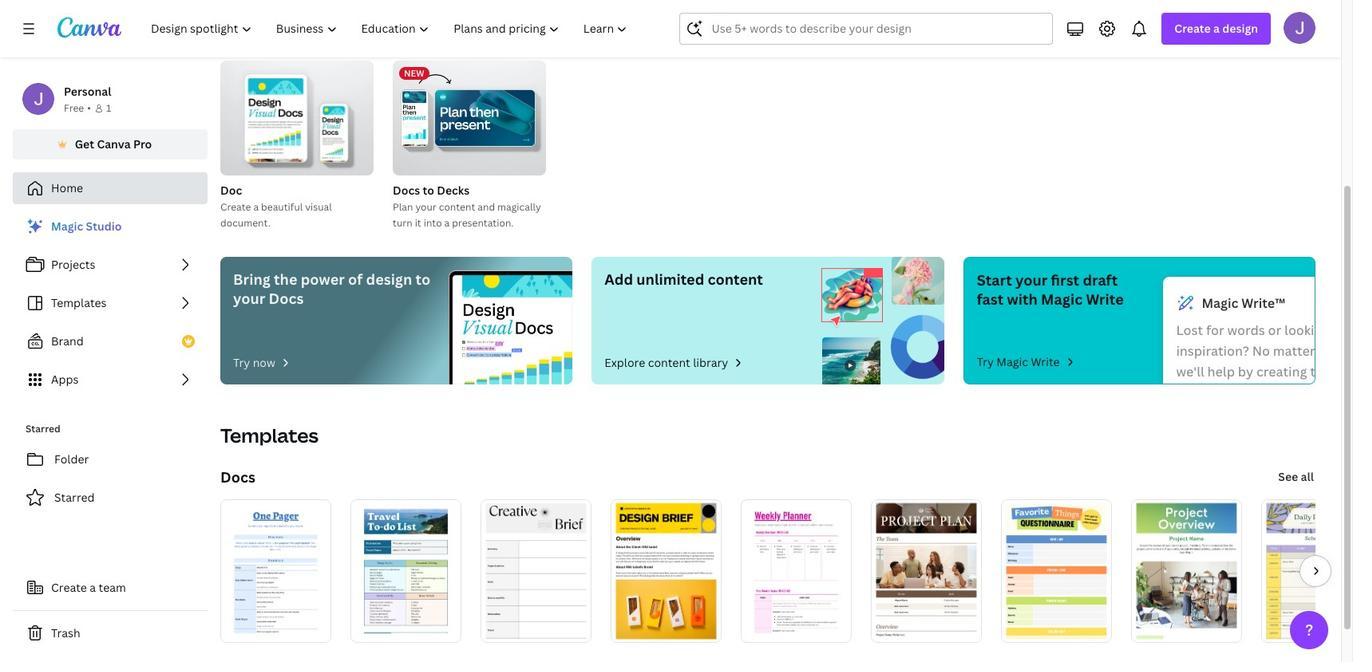 Task type: locate. For each thing, give the bounding box(es) containing it.
content right unlimited
[[708, 270, 763, 289]]

2 horizontal spatial create
[[1175, 21, 1211, 36]]

create a design button
[[1162, 13, 1271, 45]]

0 horizontal spatial design
[[366, 270, 412, 289]]

1
[[106, 101, 111, 115]]

starred button
[[13, 482, 208, 514]]

get canva pro button
[[13, 129, 208, 160]]

1 horizontal spatial templates
[[220, 422, 319, 449]]

of
[[348, 270, 363, 289]]

create for create a team
[[51, 580, 87, 596]]

0 horizontal spatial for
[[1206, 322, 1224, 339]]

None search field
[[680, 13, 1053, 45]]

docs to decks plan your content and magically turn it into a presentation.
[[393, 183, 541, 230]]

0 horizontal spatial write
[[1031, 354, 1060, 370]]

templates down projects
[[51, 295, 107, 311]]

0 vertical spatial write
[[1086, 290, 1124, 309]]

it
[[415, 216, 421, 230]]

for right looking
[[1332, 322, 1351, 339]]

try for start your first draft fast with magic write
[[977, 354, 994, 370]]

try now
[[233, 355, 275, 370]]

first
[[1051, 271, 1079, 290]]

create a team
[[51, 580, 126, 596]]

•
[[87, 101, 91, 115]]

a inside doc create a beautiful visual document.
[[253, 200, 259, 214]]

magic right with
[[1041, 290, 1083, 309]]

create for create a design
[[1175, 21, 1211, 36]]

now
[[253, 355, 275, 370]]

templates link
[[13, 287, 208, 319]]

docs
[[393, 183, 420, 198], [269, 289, 304, 308], [220, 468, 255, 487]]

1 vertical spatial content
[[708, 270, 763, 289]]

2 horizontal spatial docs
[[393, 183, 420, 198]]

1 horizontal spatial your
[[415, 200, 437, 214]]

to inside docs to decks plan your content and magically turn it into a presentation.
[[423, 183, 434, 198]]

0 horizontal spatial create
[[51, 580, 87, 596]]

1 horizontal spatial create
[[220, 200, 251, 214]]

looking
[[1284, 322, 1329, 339]]

into
[[424, 216, 442, 230]]

1 horizontal spatial for
[[1332, 322, 1351, 339]]

1 vertical spatial docs
[[269, 289, 304, 308]]

magic left studio
[[51, 219, 83, 234]]

magic studio link
[[13, 211, 208, 243]]

decks
[[437, 183, 470, 198]]

0 horizontal spatial templates
[[51, 295, 107, 311]]

to left the decks
[[423, 183, 434, 198]]

try left now
[[233, 355, 250, 370]]

for right lost at right
[[1206, 322, 1224, 339]]

see all link
[[1277, 461, 1316, 493]]

1 horizontal spatial content
[[648, 355, 690, 370]]

0 vertical spatial content
[[439, 200, 475, 214]]

presentation.
[[452, 216, 514, 230]]

projects
[[51, 257, 95, 272]]

and
[[478, 200, 495, 214]]

your up the into
[[415, 200, 437, 214]]

2 vertical spatial content
[[648, 355, 690, 370]]

brand link
[[13, 326, 208, 358]]

your inside bring the power of design to your docs
[[233, 289, 265, 308]]

group
[[220, 54, 374, 176]]

create
[[1175, 21, 1211, 36], [220, 200, 251, 214], [51, 580, 87, 596]]

try down fast
[[977, 354, 994, 370]]

design left jacob simon icon
[[1222, 21, 1258, 36]]

docs inside docs to decks plan your content and magically turn it into a presentation.
[[393, 183, 420, 198]]

for
[[1206, 322, 1224, 339], [1332, 322, 1351, 339]]

write
[[1086, 290, 1124, 309], [1031, 354, 1060, 370]]

start left first at top right
[[977, 271, 1012, 290]]

0 vertical spatial templates
[[51, 295, 107, 311]]

templates
[[51, 295, 107, 311], [220, 422, 319, 449]]

document.
[[220, 216, 270, 230]]

start inside start your first draft fast with magic write
[[977, 271, 1012, 290]]

your left first at top right
[[1015, 271, 1048, 290]]

0 vertical spatial start
[[220, 29, 255, 48]]

magic up words
[[1202, 295, 1238, 312]]

1 vertical spatial start
[[977, 271, 1012, 290]]

content inside docs to decks plan your content and magically turn it into a presentation.
[[439, 200, 475, 214]]

1 vertical spatial design
[[366, 270, 412, 289]]

0 horizontal spatial start
[[220, 29, 255, 48]]

canva
[[97, 137, 131, 152]]

apps
[[51, 372, 79, 387]]

list
[[13, 211, 208, 396]]

0 horizontal spatial docs
[[220, 468, 255, 487]]

Search search field
[[712, 14, 1021, 44]]

0 vertical spatial docs
[[393, 183, 420, 198]]

1 vertical spatial to
[[416, 270, 430, 289]]

magic
[[51, 219, 83, 234], [1041, 290, 1083, 309], [1202, 295, 1238, 312], [997, 354, 1028, 370]]

get
[[75, 137, 94, 152]]

add unlimited content
[[605, 270, 763, 289]]

start left writing
[[220, 29, 255, 48]]

0 vertical spatial design
[[1222, 21, 1258, 36]]

writing
[[259, 29, 308, 48]]

doc group
[[220, 54, 374, 231]]

content down the decks
[[439, 200, 475, 214]]

content left library
[[648, 355, 690, 370]]

1 vertical spatial write
[[1031, 354, 1060, 370]]

projects link
[[13, 249, 208, 281]]

draft
[[1083, 271, 1118, 290]]

to
[[423, 183, 434, 198], [416, 270, 430, 289]]

a inside button
[[90, 580, 96, 596]]

starred down the 'folder'
[[54, 490, 95, 505]]

docs inside bring the power of design to your docs
[[269, 289, 304, 308]]

magic down with
[[997, 354, 1028, 370]]

add
[[605, 270, 633, 289]]

1 vertical spatial create
[[220, 200, 251, 214]]

1 horizontal spatial try
[[977, 354, 994, 370]]

create inside button
[[51, 580, 87, 596]]

your left the
[[233, 289, 265, 308]]

2 horizontal spatial your
[[1015, 271, 1048, 290]]

create inside dropdown button
[[1175, 21, 1211, 36]]

the
[[274, 270, 297, 289]]

1 horizontal spatial design
[[1222, 21, 1258, 36]]

starred
[[26, 422, 60, 436], [54, 490, 95, 505]]

start for start writing
[[220, 29, 255, 48]]

start
[[220, 29, 255, 48], [977, 271, 1012, 290]]

explore content library
[[605, 355, 728, 370]]

0 vertical spatial create
[[1175, 21, 1211, 36]]

folder link
[[13, 444, 208, 476]]

start for start your first draft fast with magic write
[[977, 271, 1012, 290]]

1 vertical spatial starred
[[54, 490, 95, 505]]

0 horizontal spatial content
[[439, 200, 475, 214]]

jacob simon image
[[1284, 12, 1316, 44]]

0 horizontal spatial try
[[233, 355, 250, 370]]

write down with
[[1031, 354, 1060, 370]]

1 horizontal spatial docs
[[269, 289, 304, 308]]

templates up docs link
[[220, 422, 319, 449]]

magically
[[497, 200, 541, 214]]

2 vertical spatial docs
[[220, 468, 255, 487]]

lost
[[1176, 322, 1203, 339]]

2 vertical spatial create
[[51, 580, 87, 596]]

home link
[[13, 172, 208, 204]]

try
[[977, 354, 994, 370], [233, 355, 250, 370]]

start writing
[[220, 29, 308, 48]]

your
[[415, 200, 437, 214], [1015, 271, 1048, 290], [233, 289, 265, 308]]

starred up the 'folder'
[[26, 422, 60, 436]]

doc create a beautiful visual document.
[[220, 183, 332, 230]]

design
[[1222, 21, 1258, 36], [366, 270, 412, 289]]

folder
[[54, 452, 89, 467]]

1 horizontal spatial write
[[1086, 290, 1124, 309]]

0 vertical spatial to
[[423, 183, 434, 198]]

apps link
[[13, 364, 208, 396]]

new
[[404, 67, 424, 79]]

design inside bring the power of design to your docs
[[366, 270, 412, 289]]

1 horizontal spatial start
[[977, 271, 1012, 290]]

to down it
[[416, 270, 430, 289]]

or
[[1268, 322, 1281, 339]]

a
[[1213, 21, 1220, 36], [253, 200, 259, 214], [444, 216, 450, 230], [90, 580, 96, 596]]

0 horizontal spatial your
[[233, 289, 265, 308]]

trash link
[[13, 618, 208, 650]]

write right first at top right
[[1086, 290, 1124, 309]]

content
[[439, 200, 475, 214], [708, 270, 763, 289], [648, 355, 690, 370]]

design right of at the left top
[[366, 270, 412, 289]]

folder button
[[13, 444, 208, 476]]



Task type: describe. For each thing, give the bounding box(es) containing it.
trash
[[51, 626, 80, 641]]

bring
[[233, 270, 270, 289]]

1 for from the left
[[1206, 322, 1224, 339]]

write inside start your first draft fast with magic write
[[1086, 290, 1124, 309]]

team
[[99, 580, 126, 596]]

studio
[[86, 219, 122, 234]]

bring the power of design to your docs
[[233, 270, 430, 308]]

start your first draft fast with magic write
[[977, 271, 1124, 309]]

unlimited
[[636, 270, 704, 289]]

turn
[[393, 216, 412, 230]]

doc
[[220, 183, 242, 198]]

all
[[1301, 469, 1314, 485]]

docs link
[[220, 468, 255, 487]]

2 horizontal spatial content
[[708, 270, 763, 289]]

list containing magic studio
[[13, 211, 208, 396]]

0 vertical spatial starred
[[26, 422, 60, 436]]

words
[[1227, 322, 1265, 339]]

create a team button
[[13, 572, 208, 604]]

fast
[[977, 290, 1004, 309]]

starred link
[[13, 482, 208, 514]]

magic studio
[[51, 219, 122, 234]]

get canva pro
[[75, 137, 152, 152]]

lost for words or looking for 
[[1176, 322, 1353, 505]]

starred inside button
[[54, 490, 95, 505]]

your inside docs to decks plan your content and magically turn it into a presentation.
[[415, 200, 437, 214]]

a inside dropdown button
[[1213, 21, 1220, 36]]

1 vertical spatial templates
[[220, 422, 319, 449]]

magic write™
[[1202, 295, 1285, 312]]

visual
[[305, 200, 332, 214]]

personal
[[64, 84, 111, 99]]

explore
[[605, 355, 645, 370]]

free
[[64, 101, 84, 115]]

to inside bring the power of design to your docs
[[416, 270, 430, 289]]

plan
[[393, 200, 413, 214]]

try for bring the power of design to your docs
[[233, 355, 250, 370]]

see
[[1278, 469, 1298, 485]]

pro
[[133, 137, 152, 152]]

try magic write
[[977, 354, 1060, 370]]

docs for docs
[[220, 468, 255, 487]]

power
[[301, 270, 345, 289]]

home
[[51, 180, 83, 196]]

design inside dropdown button
[[1222, 21, 1258, 36]]

docs for docs to decks plan your content and magically turn it into a presentation.
[[393, 183, 420, 198]]

docs to decks group
[[393, 61, 546, 231]]

library
[[693, 355, 728, 370]]

free •
[[64, 101, 91, 115]]

create inside doc create a beautiful visual document.
[[220, 200, 251, 214]]

2 for from the left
[[1332, 322, 1351, 339]]

write™
[[1242, 295, 1285, 312]]

top level navigation element
[[140, 13, 641, 45]]

templates inside templates link
[[51, 295, 107, 311]]

brand
[[51, 334, 84, 349]]

magic inside start your first draft fast with magic write
[[1041, 290, 1083, 309]]

beautiful
[[261, 200, 303, 214]]

your inside start your first draft fast with magic write
[[1015, 271, 1048, 290]]

with
[[1007, 290, 1038, 309]]

see all
[[1278, 469, 1314, 485]]

a inside docs to decks plan your content and magically turn it into a presentation.
[[444, 216, 450, 230]]

create a design
[[1175, 21, 1258, 36]]

magic inside magic studio link
[[51, 219, 83, 234]]



Task type: vqa. For each thing, say whether or not it's contained in the screenshot.
middle our
no



